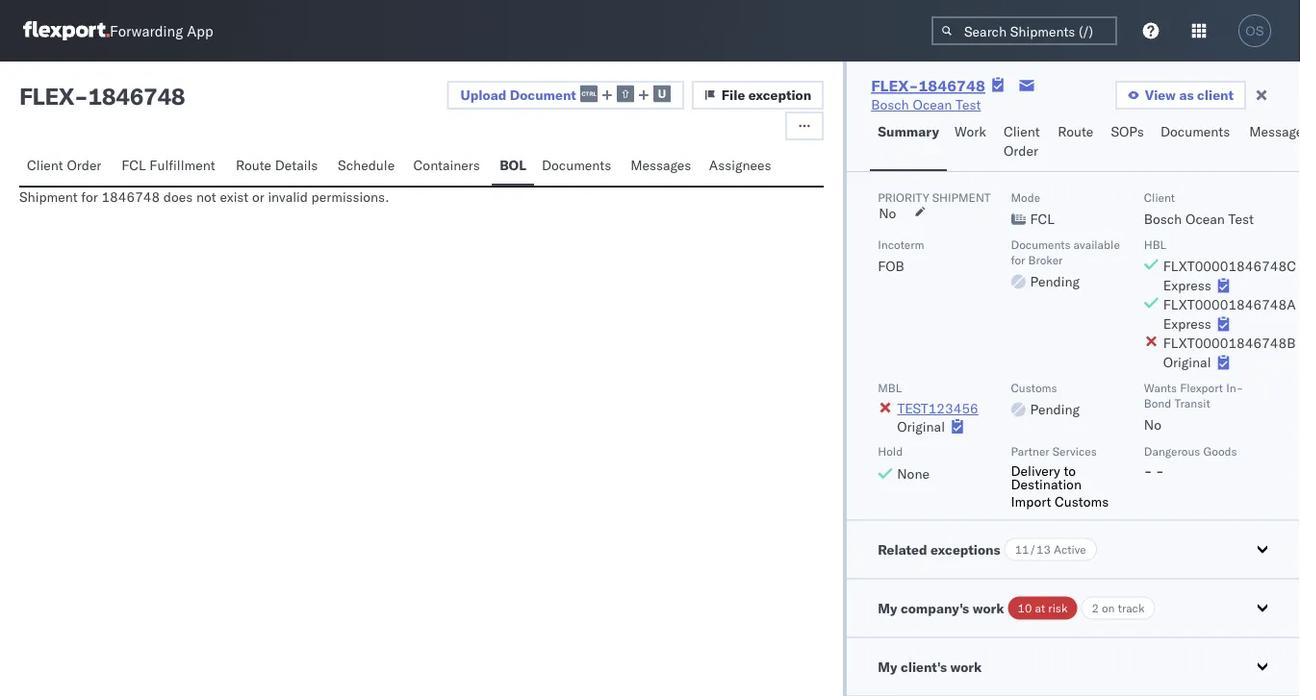 Task type: vqa. For each thing, say whether or not it's contained in the screenshot.
plant to the left
no



Task type: describe. For each thing, give the bounding box(es) containing it.
flexport. image
[[23, 21, 110, 40]]

2 on track
[[1092, 601, 1145, 616]]

0 horizontal spatial documents button
[[534, 148, 623, 186]]

containers
[[413, 157, 480, 174]]

1 horizontal spatial order
[[1004, 142, 1038, 159]]

1846748 up bosch ocean test
[[919, 76, 985, 95]]

bosch inside client bosch ocean test incoterm fob
[[1144, 210, 1182, 227]]

priority
[[878, 190, 929, 204]]

exist
[[220, 189, 249, 205]]

11/13 active
[[1015, 542, 1086, 557]]

on
[[1102, 601, 1115, 616]]

to
[[1064, 462, 1076, 479]]

partner services delivery to destination import customs
[[1011, 444, 1109, 510]]

assignees
[[709, 157, 771, 174]]

shipment
[[19, 189, 78, 205]]

app
[[187, 22, 213, 40]]

0 horizontal spatial order
[[67, 157, 101, 174]]

route for route details
[[236, 157, 271, 174]]

route details
[[236, 157, 318, 174]]

dangerous goods - -
[[1144, 444, 1237, 479]]

track
[[1118, 601, 1145, 616]]

10
[[1018, 601, 1032, 616]]

summary button
[[870, 115, 947, 171]]

risk
[[1049, 601, 1068, 616]]

active
[[1054, 542, 1086, 557]]

flexport
[[1180, 380, 1223, 395]]

1 horizontal spatial documents button
[[1153, 115, 1242, 171]]

0 horizontal spatial bosch
[[871, 96, 909, 113]]

bol button
[[492, 148, 534, 186]]

file
[[722, 87, 745, 103]]

wants
[[1144, 380, 1177, 395]]

my client's work button
[[847, 638, 1300, 696]]

document
[[510, 86, 576, 103]]

client's
[[901, 658, 947, 675]]

partner
[[1011, 444, 1050, 459]]

hold
[[878, 444, 903, 459]]

file exception
[[722, 87, 812, 103]]

messages
[[631, 157, 691, 174]]

view as client button
[[1115, 81, 1246, 110]]

documents available for broker
[[1011, 237, 1120, 267]]

work for my company's work
[[973, 600, 1004, 616]]

wants flexport in- bond transit no
[[1144, 380, 1244, 433]]

my client's work
[[878, 658, 982, 675]]

0 horizontal spatial client order button
[[19, 148, 114, 186]]

1 horizontal spatial original
[[1163, 354, 1211, 371]]

flex-
[[871, 76, 919, 95]]

schedule button
[[330, 148, 406, 186]]

os button
[[1233, 9, 1277, 53]]

documents for rightmost documents button
[[1161, 123, 1230, 140]]

1 horizontal spatial client order button
[[996, 115, 1050, 171]]

fob
[[878, 257, 905, 274]]

mbl
[[878, 380, 902, 395]]

view as client
[[1145, 87, 1234, 103]]

view
[[1145, 87, 1176, 103]]

os
[[1246, 24, 1264, 38]]

message
[[1250, 123, 1300, 140]]

sops
[[1111, 123, 1144, 140]]

client
[[1197, 87, 1234, 103]]

fulfillment
[[149, 157, 215, 174]]

fcl fulfillment button
[[114, 148, 228, 186]]

0 vertical spatial test
[[956, 96, 981, 113]]

available
[[1074, 237, 1120, 251]]

route button
[[1050, 115, 1103, 171]]

upload document
[[461, 86, 576, 103]]

in-
[[1226, 380, 1244, 395]]

flex
[[19, 82, 74, 111]]

destination
[[1011, 475, 1082, 492]]

bond
[[1144, 396, 1172, 410]]

incoterm
[[878, 237, 925, 251]]

client inside client bosch ocean test incoterm fob
[[1144, 190, 1175, 204]]

express for flxt00001846748c
[[1163, 277, 1212, 294]]

details
[[275, 157, 318, 174]]

client order for the right "client order" button
[[1004, 123, 1040, 159]]

shipment for 1846748 does not exist or invalid permissions.
[[19, 189, 389, 205]]

permissions.
[[311, 189, 389, 205]]

at
[[1035, 601, 1046, 616]]

customs inside partner services delivery to destination import customs
[[1055, 493, 1109, 510]]

forwarding
[[110, 22, 183, 40]]

my for my company's work
[[878, 600, 897, 616]]

priority shipment
[[878, 190, 991, 204]]

bosch ocean test
[[871, 96, 981, 113]]

company's
[[901, 600, 969, 616]]

1 horizontal spatial -
[[1144, 462, 1153, 479]]

fcl for fcl fulfillment
[[122, 157, 146, 174]]

0 horizontal spatial -
[[74, 82, 88, 111]]

flex-1846748
[[871, 76, 985, 95]]

delivery
[[1011, 462, 1061, 479]]

client order for leftmost "client order" button
[[27, 157, 101, 174]]

forwarding app link
[[23, 21, 213, 40]]

as
[[1179, 87, 1194, 103]]

1 vertical spatial client
[[27, 157, 63, 174]]



Task type: locate. For each thing, give the bounding box(es) containing it.
route details button
[[228, 148, 330, 186]]

0 horizontal spatial ocean
[[913, 96, 952, 113]]

exception
[[749, 87, 812, 103]]

fcl down mode
[[1030, 210, 1055, 227]]

-
[[74, 82, 88, 111], [1144, 462, 1153, 479], [1156, 462, 1164, 479]]

1 horizontal spatial test
[[1229, 210, 1254, 227]]

bosch up hbl
[[1144, 210, 1182, 227]]

customs up partner
[[1011, 380, 1057, 395]]

1 my from the top
[[878, 600, 897, 616]]

no down priority
[[879, 205, 896, 221]]

customs
[[1011, 380, 1057, 395], [1055, 493, 1109, 510]]

pending
[[1030, 273, 1080, 290], [1030, 401, 1080, 418]]

2 vertical spatial documents
[[1011, 237, 1071, 251]]

my left company's on the bottom
[[878, 600, 897, 616]]

fcl for fcl
[[1030, 210, 1055, 227]]

0 vertical spatial work
[[973, 600, 1004, 616]]

client right 'work'
[[1004, 123, 1040, 140]]

no inside wants flexport in- bond transit no
[[1144, 416, 1162, 433]]

route for route
[[1058, 123, 1094, 140]]

0 vertical spatial client
[[1004, 123, 1040, 140]]

fcl
[[122, 157, 146, 174], [1030, 210, 1055, 227]]

1846748 for does not exist or invalid permissions.
[[101, 189, 160, 205]]

documents button right 'bol'
[[534, 148, 623, 186]]

0 vertical spatial route
[[1058, 123, 1094, 140]]

0 vertical spatial pending
[[1030, 273, 1080, 290]]

work right client's
[[951, 658, 982, 675]]

1846748
[[919, 76, 985, 95], [88, 82, 185, 111], [101, 189, 160, 205]]

1 horizontal spatial client
[[1004, 123, 1040, 140]]

0 vertical spatial no
[[879, 205, 896, 221]]

1 horizontal spatial no
[[1144, 416, 1162, 433]]

original
[[1163, 354, 1211, 371], [897, 418, 945, 435]]

2 express from the top
[[1163, 315, 1212, 332]]

ocean inside client bosch ocean test incoterm fob
[[1186, 210, 1225, 227]]

ocean down flex-1846748 link
[[913, 96, 952, 113]]

original up flexport
[[1163, 354, 1211, 371]]

no
[[879, 205, 896, 221], [1144, 416, 1162, 433]]

work left 10
[[973, 600, 1004, 616]]

file exception button
[[692, 81, 824, 110], [692, 81, 824, 110]]

fcl left fulfillment at top left
[[122, 157, 146, 174]]

ocean
[[913, 96, 952, 113], [1186, 210, 1225, 227]]

order
[[1004, 142, 1038, 159], [67, 157, 101, 174]]

flex - 1846748
[[19, 82, 185, 111]]

shipment
[[932, 190, 991, 204]]

dangerous
[[1144, 444, 1201, 459]]

or
[[252, 189, 264, 205]]

client up hbl
[[1144, 190, 1175, 204]]

summary
[[878, 123, 939, 140]]

client order
[[1004, 123, 1040, 159], [27, 157, 101, 174]]

2 vertical spatial client
[[1144, 190, 1175, 204]]

work for my client's work
[[951, 658, 982, 675]]

1 pending from the top
[[1030, 273, 1080, 290]]

1 vertical spatial fcl
[[1030, 210, 1055, 227]]

for inside documents available for broker
[[1011, 252, 1025, 267]]

2
[[1092, 601, 1099, 616]]

my left client's
[[878, 658, 897, 675]]

transit
[[1175, 396, 1210, 410]]

0 vertical spatial for
[[81, 189, 98, 205]]

0 vertical spatial ocean
[[913, 96, 952, 113]]

1 vertical spatial test
[[1229, 210, 1254, 227]]

test
[[956, 96, 981, 113], [1229, 210, 1254, 227]]

original down the test123456 at the right
[[897, 418, 945, 435]]

documents for documents available for broker
[[1011, 237, 1071, 251]]

sops button
[[1103, 115, 1153, 171]]

client order right work button
[[1004, 123, 1040, 159]]

0 horizontal spatial client order
[[27, 157, 101, 174]]

bosch down flex-
[[871, 96, 909, 113]]

pending for customs
[[1030, 401, 1080, 418]]

import
[[1011, 493, 1051, 510]]

1 vertical spatial original
[[897, 418, 945, 435]]

work
[[973, 600, 1004, 616], [951, 658, 982, 675]]

documents up broker
[[1011, 237, 1071, 251]]

documents right 'bol'
[[542, 157, 611, 174]]

0 horizontal spatial route
[[236, 157, 271, 174]]

0 vertical spatial my
[[878, 600, 897, 616]]

test123456
[[897, 400, 979, 417]]

services
[[1053, 444, 1097, 459]]

1 vertical spatial for
[[1011, 252, 1025, 267]]

client
[[1004, 123, 1040, 140], [27, 157, 63, 174], [1144, 190, 1175, 204]]

client order button up shipment
[[19, 148, 114, 186]]

1 vertical spatial my
[[878, 658, 897, 675]]

0 vertical spatial express
[[1163, 277, 1212, 294]]

mode
[[1011, 190, 1041, 204]]

1 horizontal spatial documents
[[1011, 237, 1071, 251]]

0 horizontal spatial for
[[81, 189, 98, 205]]

10 at risk
[[1018, 601, 1068, 616]]

pending down broker
[[1030, 273, 1080, 290]]

1 vertical spatial express
[[1163, 315, 1212, 332]]

1 horizontal spatial client order
[[1004, 123, 1040, 159]]

route left the sops
[[1058, 123, 1094, 140]]

documents button
[[1153, 115, 1242, 171], [534, 148, 623, 186]]

work inside button
[[951, 658, 982, 675]]

fcl inside button
[[122, 157, 146, 174]]

0 horizontal spatial original
[[897, 418, 945, 435]]

Search Shipments (/) text field
[[932, 16, 1117, 45]]

related exceptions
[[878, 541, 1001, 558]]

my company's work
[[878, 600, 1004, 616]]

route
[[1058, 123, 1094, 140], [236, 157, 271, 174]]

1 horizontal spatial route
[[1058, 123, 1094, 140]]

for
[[81, 189, 98, 205], [1011, 252, 1025, 267]]

client order button
[[996, 115, 1050, 171], [19, 148, 114, 186]]

1 vertical spatial work
[[951, 658, 982, 675]]

schedule
[[338, 157, 395, 174]]

my inside button
[[878, 658, 897, 675]]

client bosch ocean test incoterm fob
[[878, 190, 1254, 274]]

order up mode
[[1004, 142, 1038, 159]]

2 pending from the top
[[1030, 401, 1080, 418]]

pending for documents available for broker
[[1030, 273, 1080, 290]]

exceptions
[[931, 541, 1001, 558]]

2 horizontal spatial client
[[1144, 190, 1175, 204]]

1846748 left does
[[101, 189, 160, 205]]

express up flxt00001846748a on the right top of page
[[1163, 277, 1212, 294]]

0 horizontal spatial documents
[[542, 157, 611, 174]]

work
[[955, 123, 986, 140]]

test up flxt00001846748c
[[1229, 210, 1254, 227]]

client up shipment
[[27, 157, 63, 174]]

assignees button
[[702, 148, 783, 186]]

route up or
[[236, 157, 271, 174]]

test123456 button
[[897, 400, 979, 417]]

1 horizontal spatial fcl
[[1030, 210, 1055, 227]]

ocean up flxt00001846748c
[[1186, 210, 1225, 227]]

does
[[163, 189, 193, 205]]

fcl fulfillment
[[122, 157, 215, 174]]

2 my from the top
[[878, 658, 897, 675]]

containers button
[[406, 148, 492, 186]]

documents inside documents available for broker
[[1011, 237, 1071, 251]]

documents button down view as client on the right of page
[[1153, 115, 1242, 171]]

forwarding app
[[110, 22, 213, 40]]

test up 'work'
[[956, 96, 981, 113]]

express up the flxt00001846748b
[[1163, 315, 1212, 332]]

0 vertical spatial bosch
[[871, 96, 909, 113]]

client order button right 'work'
[[996, 115, 1050, 171]]

1 vertical spatial customs
[[1055, 493, 1109, 510]]

order up shipment
[[67, 157, 101, 174]]

documents for left documents button
[[542, 157, 611, 174]]

0 horizontal spatial client
[[27, 157, 63, 174]]

0 horizontal spatial no
[[879, 205, 896, 221]]

1846748 for 1846748
[[88, 82, 185, 111]]

1 vertical spatial pending
[[1030, 401, 1080, 418]]

for right shipment
[[81, 189, 98, 205]]

1 vertical spatial route
[[236, 157, 271, 174]]

my
[[878, 600, 897, 616], [878, 658, 897, 675]]

work button
[[947, 115, 996, 171]]

1 vertical spatial no
[[1144, 416, 1162, 433]]

for left broker
[[1011, 252, 1025, 267]]

0 vertical spatial customs
[[1011, 380, 1057, 395]]

not
[[196, 189, 216, 205]]

express for flxt00001846748a
[[1163, 315, 1212, 332]]

related
[[878, 541, 928, 558]]

no down bond
[[1144, 416, 1162, 433]]

documents down view as client on the right of page
[[1161, 123, 1230, 140]]

my for my client's work
[[878, 658, 897, 675]]

1 vertical spatial bosch
[[1144, 210, 1182, 227]]

0 vertical spatial documents
[[1161, 123, 1230, 140]]

bol
[[500, 157, 526, 174]]

1846748 down forwarding
[[88, 82, 185, 111]]

pending up the services at the right of the page
[[1030, 401, 1080, 418]]

test inside client bosch ocean test incoterm fob
[[1229, 210, 1254, 227]]

broker
[[1028, 252, 1063, 267]]

0 horizontal spatial test
[[956, 96, 981, 113]]

0 vertical spatial fcl
[[122, 157, 146, 174]]

upload document button
[[447, 81, 684, 110]]

1 horizontal spatial for
[[1011, 252, 1025, 267]]

1 horizontal spatial ocean
[[1186, 210, 1225, 227]]

customs down 'to'
[[1055, 493, 1109, 510]]

1 vertical spatial ocean
[[1186, 210, 1225, 227]]

upload
[[461, 86, 507, 103]]

flxt00001846748b
[[1163, 334, 1296, 351]]

0 vertical spatial original
[[1163, 354, 1211, 371]]

bosch ocean test link
[[871, 95, 981, 115]]

1 vertical spatial documents
[[542, 157, 611, 174]]

1 horizontal spatial bosch
[[1144, 210, 1182, 227]]

1 express from the top
[[1163, 277, 1212, 294]]

invalid
[[268, 189, 308, 205]]

flxt00001846748c
[[1163, 257, 1296, 274]]

client order up shipment
[[27, 157, 101, 174]]

2 horizontal spatial -
[[1156, 462, 1164, 479]]

flxt00001846748a
[[1163, 296, 1296, 313]]

goods
[[1204, 444, 1237, 459]]

0 horizontal spatial fcl
[[122, 157, 146, 174]]

11/13
[[1015, 542, 1051, 557]]

bosch
[[871, 96, 909, 113], [1144, 210, 1182, 227]]

2 horizontal spatial documents
[[1161, 123, 1230, 140]]



